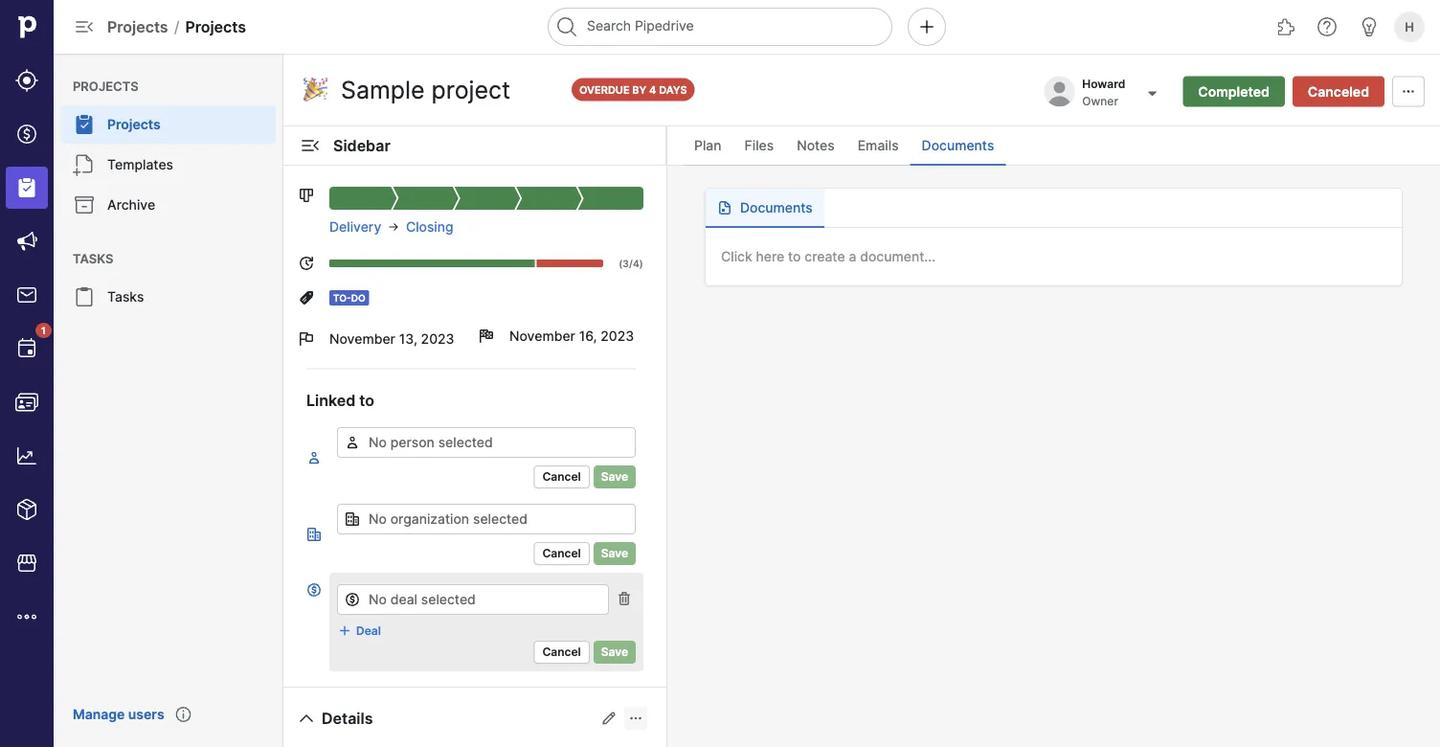 Task type: describe. For each thing, give the bounding box(es) containing it.
transfer ownership image
[[1141, 82, 1164, 105]]

1 menu
[[0, 0, 54, 747]]

howard owner
[[1083, 77, 1126, 108]]

notes
[[797, 137, 835, 154]]

0 vertical spatial tasks
[[73, 251, 113, 266]]

none field no organization selected
[[337, 504, 636, 535]]

color primary image inside no person selected "field"
[[345, 435, 360, 450]]

1 vertical spatial tasks
[[107, 289, 144, 305]]

details button
[[291, 703, 381, 734]]

h button
[[1391, 8, 1429, 46]]

emails
[[858, 137, 899, 154]]

save button for no person selected "field"
[[594, 466, 636, 489]]

cancel button for no person selected "field"
[[534, 466, 590, 489]]

color secondary image
[[617, 591, 632, 606]]

quick add image
[[916, 15, 939, 38]]

by
[[633, 83, 647, 96]]

🎉  Sample project text field
[[299, 70, 557, 109]]

a
[[849, 249, 857, 265]]

13,
[[399, 331, 418, 347]]

home image
[[12, 12, 41, 41]]

3
[[623, 258, 629, 269]]

templates link
[[61, 146, 276, 184]]

november 13, 2023
[[330, 331, 455, 347]]

delivery
[[330, 219, 382, 235]]

deals image
[[15, 123, 38, 146]]

document...
[[861, 249, 936, 265]]

leads image
[[15, 69, 38, 92]]

info image
[[176, 707, 191, 722]]

( 3 / 4 )
[[619, 258, 644, 269]]

save button for no organization selected "field"
[[594, 542, 636, 565]]

days
[[659, 83, 688, 96]]

november for november 13, 2023
[[330, 331, 396, 347]]

none field no deal selected
[[337, 581, 609, 615]]

3 color active image from the top
[[307, 583, 322, 598]]

color undefined image inside "archive" link
[[73, 194, 96, 217]]

projects inside projects link
[[107, 116, 161, 133]]

menu toggle image
[[73, 15, 96, 38]]

0 horizontal spatial to
[[360, 391, 375, 410]]

Search Pipedrive field
[[548, 8, 893, 46]]

No person selected text field
[[337, 427, 636, 458]]

campaigns image
[[15, 230, 38, 253]]

files
[[745, 137, 774, 154]]

sales inbox image
[[15, 284, 38, 307]]

projects image
[[15, 176, 38, 199]]

3 save from the top
[[601, 645, 629, 659]]

plan
[[695, 137, 722, 154]]

color undefined image for templates
[[73, 153, 96, 176]]

cancel for 1st cancel button from the bottom
[[543, 645, 581, 659]]

manage
[[73, 707, 125, 723]]

closing
[[406, 219, 454, 235]]

save for no organization selected 'text field'
[[601, 547, 629, 560]]

color primary image inside no organization selected "field"
[[345, 512, 360, 527]]

cancel for no organization selected "field"'s cancel button
[[543, 547, 581, 560]]

color active image for no organization selected "field"
[[307, 527, 322, 542]]

click
[[721, 249, 753, 265]]

insights image
[[15, 445, 38, 468]]

manage users button
[[61, 697, 176, 732]]

canceled
[[1309, 83, 1370, 100]]

deal
[[356, 624, 381, 638]]

1 vertical spatial /
[[629, 258, 633, 269]]

more image
[[15, 606, 38, 629]]

16,
[[579, 328, 597, 344]]

color undefined image for projects
[[73, 113, 96, 136]]

completed button
[[1184, 76, 1286, 107]]

cancel button for no organization selected "field"
[[534, 542, 590, 565]]

)
[[640, 258, 644, 269]]

projects link
[[61, 105, 276, 144]]

linked to
[[307, 391, 375, 410]]

templates
[[107, 157, 173, 173]]

2023 for november 13, 2023
[[421, 331, 455, 347]]

No organization selected text field
[[337, 504, 636, 535]]



Task type: vqa. For each thing, say whether or not it's contained in the screenshot.
as
no



Task type: locate. For each thing, give the bounding box(es) containing it.
4 right 3 at the left top
[[633, 258, 640, 269]]

0 horizontal spatial 2023
[[421, 331, 455, 347]]

november 16, 2023 button
[[479, 317, 644, 355]]

color undefined image
[[73, 194, 96, 217], [15, 337, 38, 360]]

1 vertical spatial 4
[[633, 258, 640, 269]]

overdue by 4 days
[[580, 83, 688, 96]]

0 vertical spatial /
[[174, 17, 180, 36]]

to
[[789, 249, 801, 265], [360, 391, 375, 410]]

sidebar
[[333, 136, 391, 155]]

november for november 16, 2023
[[510, 328, 576, 344]]

cancel
[[543, 470, 581, 484], [543, 547, 581, 560], [543, 645, 581, 659]]

none field up no organization selected 'text field'
[[337, 427, 636, 458]]

3 cancel from the top
[[543, 645, 581, 659]]

2023 for november 16, 2023
[[601, 328, 634, 344]]

details
[[322, 709, 373, 728]]

november 16, 2023
[[510, 328, 634, 344]]

owner
[[1083, 94, 1119, 108]]

0 vertical spatial 4
[[650, 83, 657, 96]]

color undefined image right the sales inbox icon
[[73, 286, 96, 309]]

(
[[619, 258, 623, 269]]

2023 right 16,
[[601, 328, 634, 344]]

1 vertical spatial save button
[[594, 542, 636, 565]]

november left 13,
[[330, 331, 396, 347]]

0 vertical spatial save button
[[594, 466, 636, 489]]

0 vertical spatial cancel
[[543, 470, 581, 484]]

1 vertical spatial color undefined image
[[73, 153, 96, 176]]

color undefined image inside 1 link
[[15, 337, 38, 360]]

save button
[[594, 466, 636, 489], [594, 542, 636, 565], [594, 641, 636, 664]]

marketplace image
[[15, 552, 38, 575]]

1 vertical spatial to
[[360, 391, 375, 410]]

1 save from the top
[[601, 470, 629, 484]]

save
[[601, 470, 629, 484], [601, 547, 629, 560], [601, 645, 629, 659]]

0 horizontal spatial november
[[330, 331, 396, 347]]

/ right menu toggle icon
[[174, 17, 180, 36]]

1 vertical spatial documents
[[741, 200, 813, 216]]

1 vertical spatial cancel button
[[534, 542, 590, 565]]

color undefined image
[[73, 113, 96, 136], [73, 153, 96, 176], [73, 286, 96, 309]]

menu item
[[0, 161, 54, 215]]

1 horizontal spatial november
[[510, 328, 576, 344]]

click here to create a document...
[[721, 249, 936, 265]]

1 color active image from the top
[[307, 450, 322, 466]]

projects / projects
[[107, 17, 246, 36]]

documents up here
[[741, 200, 813, 216]]

howard
[[1083, 77, 1126, 91]]

howard link
[[1083, 77, 1130, 91]]

users
[[128, 707, 164, 723]]

color primary image inside november 16, 2023 button
[[479, 329, 494, 344]]

1 vertical spatial color active image
[[307, 527, 322, 542]]

4 right by
[[650, 83, 657, 96]]

color primary image inside november 13, 2023 button
[[299, 331, 314, 347]]

save for no person selected 'text field'
[[601, 470, 629, 484]]

0 vertical spatial none field
[[337, 427, 636, 458]]

color undefined image left templates
[[73, 153, 96, 176]]

color primary image
[[1398, 84, 1421, 99], [299, 188, 314, 203], [387, 219, 401, 235], [299, 331, 314, 347], [345, 435, 360, 450], [345, 512, 360, 527], [345, 592, 360, 607], [337, 623, 353, 639], [295, 707, 318, 730]]

2 none field from the top
[[337, 504, 636, 535]]

0 vertical spatial to
[[789, 249, 801, 265]]

2 color active image from the top
[[307, 527, 322, 542]]

archive link
[[61, 186, 276, 224]]

none field down no organization selected 'text field'
[[337, 581, 609, 615]]

color undefined image inside projects link
[[73, 113, 96, 136]]

2023 right 13,
[[421, 331, 455, 347]]

1 vertical spatial cancel
[[543, 547, 581, 560]]

2 vertical spatial save
[[601, 645, 629, 659]]

1 vertical spatial color undefined image
[[15, 337, 38, 360]]

color active image for no person selected "field"
[[307, 450, 322, 466]]

2023
[[601, 328, 634, 344], [421, 331, 455, 347]]

2 color undefined image from the top
[[73, 153, 96, 176]]

documents
[[922, 137, 995, 154], [741, 200, 813, 216]]

0 vertical spatial save
[[601, 470, 629, 484]]

canceled button
[[1293, 76, 1385, 107]]

manage users
[[73, 707, 164, 723]]

2 vertical spatial color active image
[[307, 583, 322, 598]]

color active image
[[307, 450, 322, 466], [307, 527, 322, 542], [307, 583, 322, 598]]

contacts image
[[15, 391, 38, 414]]

color primary image inside details button
[[295, 707, 318, 730]]

projects
[[107, 17, 168, 36], [185, 17, 246, 36], [73, 79, 139, 93], [107, 116, 161, 133]]

documents right emails
[[922, 137, 995, 154]]

menu containing projects
[[54, 54, 284, 747]]

sales assistant image
[[1359, 15, 1382, 38]]

1 vertical spatial none field
[[337, 504, 636, 535]]

color undefined image right deals icon
[[73, 113, 96, 136]]

tasks
[[73, 251, 113, 266], [107, 289, 144, 305]]

3 save button from the top
[[594, 641, 636, 664]]

november 13, 2023 button
[[299, 317, 464, 361]]

none field no person selected
[[337, 427, 636, 458]]

color undefined image up contacts image
[[15, 337, 38, 360]]

h
[[1406, 19, 1415, 34]]

/ right (
[[629, 258, 633, 269]]

november left 16,
[[510, 328, 576, 344]]

here
[[756, 249, 785, 265]]

0 vertical spatial color undefined image
[[73, 113, 96, 136]]

0 horizontal spatial /
[[174, 17, 180, 36]]

tasks link
[[61, 278, 276, 316]]

1 save button from the top
[[594, 466, 636, 489]]

1 horizontal spatial color undefined image
[[73, 194, 96, 217]]

overdue
[[580, 83, 630, 96]]

2 save button from the top
[[594, 542, 636, 565]]

1 vertical spatial save
[[601, 547, 629, 560]]

/
[[174, 17, 180, 36], [629, 258, 633, 269]]

color undefined image left archive
[[73, 194, 96, 217]]

products image
[[15, 498, 38, 521]]

2 vertical spatial cancel button
[[534, 641, 590, 664]]

color primary image inside no deal selected "field"
[[345, 592, 360, 607]]

0 vertical spatial cancel button
[[534, 466, 590, 489]]

create
[[805, 249, 846, 265]]

0 vertical spatial color undefined image
[[73, 194, 96, 217]]

color undefined image for tasks
[[73, 286, 96, 309]]

0 horizontal spatial documents
[[741, 200, 813, 216]]

0 vertical spatial documents
[[922, 137, 995, 154]]

1 horizontal spatial documents
[[922, 137, 995, 154]]

3 color undefined image from the top
[[73, 286, 96, 309]]

2 vertical spatial color undefined image
[[73, 286, 96, 309]]

0 vertical spatial color active image
[[307, 450, 322, 466]]

1 horizontal spatial to
[[789, 249, 801, 265]]

0 horizontal spatial color undefined image
[[15, 337, 38, 360]]

2 vertical spatial none field
[[337, 581, 609, 615]]

color primary image
[[299, 134, 322, 157], [718, 200, 733, 216], [299, 256, 314, 271], [299, 290, 314, 306], [479, 329, 494, 344], [602, 711, 617, 726], [629, 711, 644, 726]]

2 vertical spatial cancel
[[543, 645, 581, 659]]

to right here
[[789, 249, 801, 265]]

1 link
[[6, 323, 52, 370]]

1 horizontal spatial /
[[629, 258, 633, 269]]

cancel for no person selected "field"'s cancel button
[[543, 470, 581, 484]]

3 none field from the top
[[337, 581, 609, 615]]

4
[[650, 83, 657, 96], [633, 258, 640, 269]]

archive
[[107, 197, 155, 213]]

3 cancel button from the top
[[534, 641, 590, 664]]

1 cancel button from the top
[[534, 466, 590, 489]]

color undefined image inside tasks link
[[73, 286, 96, 309]]

1 horizontal spatial 4
[[650, 83, 657, 96]]

linked
[[307, 391, 356, 410]]

None field
[[337, 427, 636, 458], [337, 504, 636, 535], [337, 581, 609, 615]]

1 color undefined image from the top
[[73, 113, 96, 136]]

november
[[510, 328, 576, 344], [330, 331, 396, 347]]

No deal selected text field
[[337, 584, 609, 615]]

completed
[[1199, 83, 1270, 100]]

2 cancel from the top
[[543, 547, 581, 560]]

to right linked
[[360, 391, 375, 410]]

projects menu item
[[54, 105, 284, 144]]

2 vertical spatial save button
[[594, 641, 636, 664]]

1 none field from the top
[[337, 427, 636, 458]]

cancel button
[[534, 466, 590, 489], [534, 542, 590, 565], [534, 641, 590, 664]]

1
[[41, 325, 46, 336]]

color undefined image inside templates link
[[73, 153, 96, 176]]

0 horizontal spatial 4
[[633, 258, 640, 269]]

1 horizontal spatial 2023
[[601, 328, 634, 344]]

1 cancel from the top
[[543, 470, 581, 484]]

2 save from the top
[[601, 547, 629, 560]]

2 cancel button from the top
[[534, 542, 590, 565]]

quick help image
[[1316, 15, 1339, 38]]

none field down no person selected "field"
[[337, 504, 636, 535]]

menu
[[54, 54, 284, 747]]



